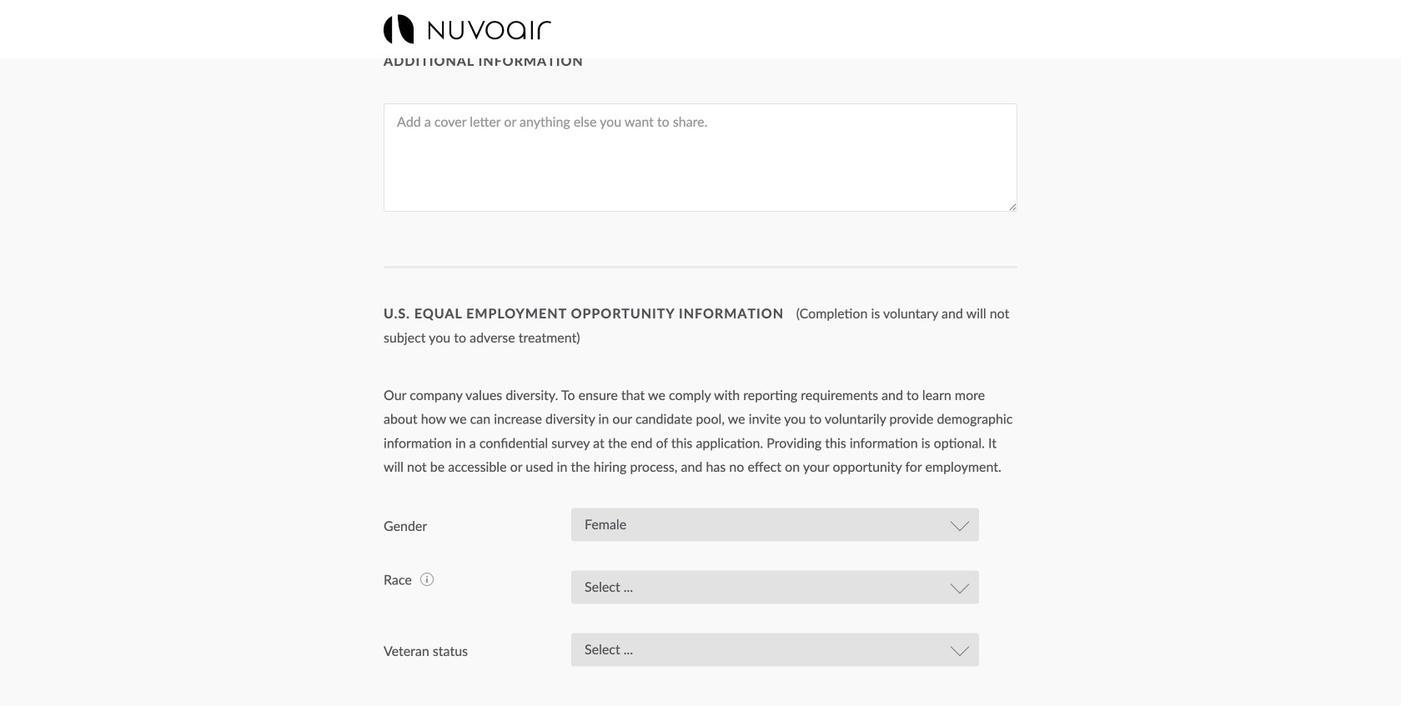 Task type: vqa. For each thing, say whether or not it's contained in the screenshot.
Click to see details about each option. image
yes



Task type: locate. For each thing, give the bounding box(es) containing it.
nuvoair logo image
[[384, 15, 551, 44]]

Add a cover letter or anything else you want to share. text field
[[384, 104, 1018, 212]]

click to see details about each option. image
[[420, 573, 434, 587]]



